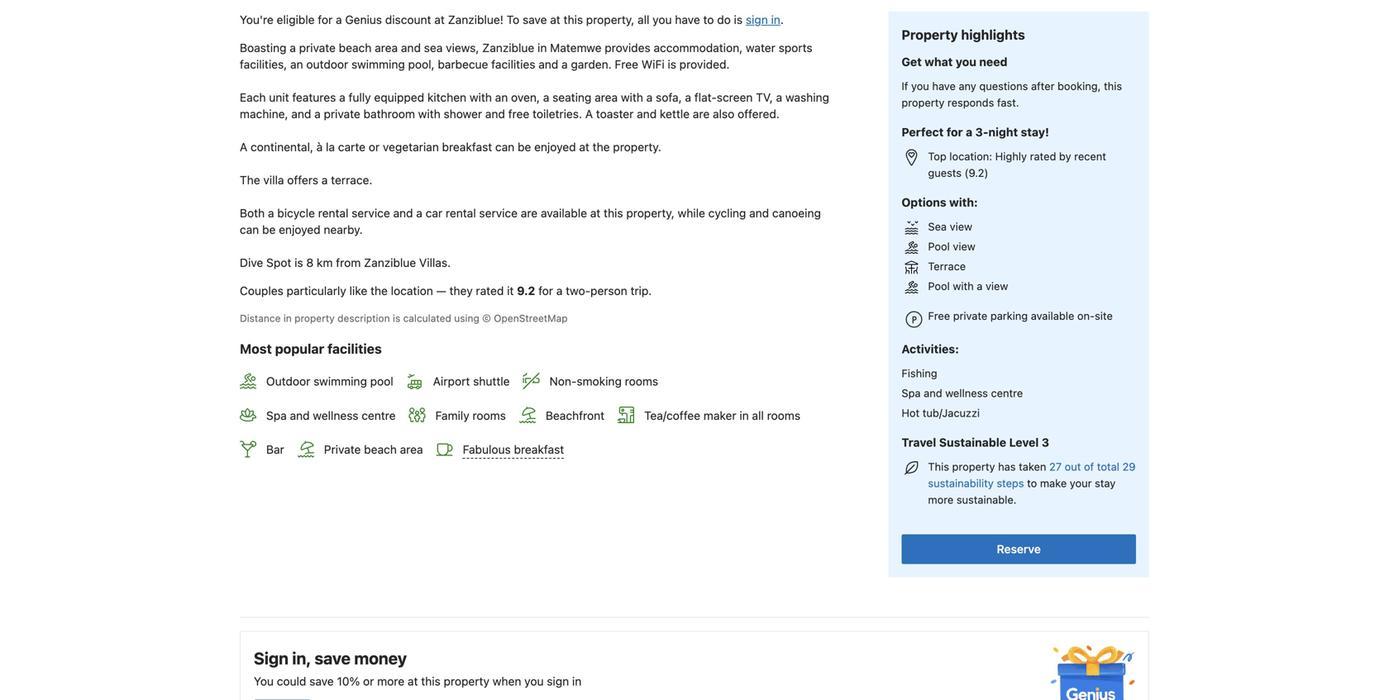 Task type: vqa. For each thing, say whether or not it's contained in the screenshot.
'STAYS'
no



Task type: locate. For each thing, give the bounding box(es) containing it.
0 horizontal spatial to
[[703, 13, 714, 27]]

0 horizontal spatial a
[[240, 140, 248, 154]]

2 pool from the top
[[928, 280, 950, 292]]

sign inside sign in, save money you could save 10% or more at this property when you sign in
[[547, 675, 569, 689]]

you inside sign in, save money you could save 10% or more at this property when you sign in
[[525, 675, 544, 689]]

sign
[[254, 649, 289, 668]]

genius property image image
[[1050, 645, 1136, 701]]

0 horizontal spatial all
[[638, 13, 650, 27]]

spa up bar
[[266, 409, 287, 422]]

1 vertical spatial pool
[[928, 280, 950, 292]]

the inside boasting a private beach area and sea views, zanziblue in matemwe provides accommodation, water sports facilities, an outdoor swimming pool, barbecue facilities and a garden. free wifi is provided. each unit features a fully equipped kitchen with an oven, a seating area with a sofa, a flat-screen tv, a washing machine, and a private bathroom with shower and free toiletries. a toaster and kettle are also offered. a continental, à la carte or vegetarian breakfast can be enjoyed at the property. the villa offers a terrace. both a bicycle rental service and a car rental service are available at this property, while cycling and canoeing can be enjoyed nearby. dive spot is 8 km from zanziblue villas.
[[593, 140, 610, 154]]

an left oven,
[[495, 91, 508, 104]]

facilities
[[491, 58, 536, 71], [328, 341, 382, 357]]

or
[[369, 140, 380, 154], [363, 675, 374, 689]]

are down "flat-" on the top of the page
[[693, 107, 710, 121]]

you right when on the bottom left
[[525, 675, 544, 689]]

1 vertical spatial zanziblue
[[364, 256, 416, 270]]

can down the free
[[495, 140, 515, 154]]

on-
[[1078, 310, 1095, 322]]

have left any
[[932, 80, 956, 92]]

1 pool from the top
[[928, 240, 950, 253]]

1 vertical spatial for
[[947, 125, 963, 139]]

area right private
[[400, 443, 423, 457]]

pool down terrace
[[928, 280, 950, 292]]

private down 'fully' at left
[[324, 107, 360, 121]]

for right eligible
[[318, 13, 333, 27]]

recent
[[1075, 150, 1107, 162]]

guests
[[928, 167, 962, 179]]

pool for pool with a view
[[928, 280, 950, 292]]

1 horizontal spatial enjoyed
[[534, 140, 576, 154]]

a
[[336, 13, 342, 27], [290, 41, 296, 55], [562, 58, 568, 71], [339, 91, 346, 104], [543, 91, 549, 104], [647, 91, 653, 104], [685, 91, 692, 104], [776, 91, 783, 104], [314, 107, 321, 121], [966, 125, 973, 139], [322, 173, 328, 187], [268, 206, 274, 220], [416, 206, 423, 220], [977, 280, 983, 292], [557, 284, 563, 298]]

wellness up tub/jacuzzi
[[946, 387, 988, 399]]

0 horizontal spatial wellness
[[313, 409, 359, 422]]

travel sustainable level  3
[[902, 436, 1050, 449]]

be
[[518, 140, 531, 154], [262, 223, 276, 237]]

fishing spa and wellness centre hot tub/jacuzzi
[[902, 367, 1023, 419]]

rated inside top location: highly rated by recent guests (9.2)
[[1030, 150, 1057, 162]]

you're
[[240, 13, 274, 27]]

most
[[240, 341, 272, 357]]

0 vertical spatial centre
[[991, 387, 1023, 399]]

offered.
[[738, 107, 780, 121]]

property.
[[613, 140, 662, 154]]

zanziblue
[[482, 41, 535, 55], [364, 256, 416, 270]]

2 rental from the left
[[446, 206, 476, 220]]

at
[[435, 13, 445, 27], [550, 13, 561, 27], [579, 140, 590, 154], [590, 206, 601, 220], [408, 675, 418, 689]]

beach
[[339, 41, 372, 55], [364, 443, 397, 457]]

tv,
[[756, 91, 773, 104]]

beach right private
[[364, 443, 397, 457]]

sign
[[746, 13, 768, 27], [547, 675, 569, 689]]

activities:
[[902, 342, 959, 356]]

1 horizontal spatial centre
[[991, 387, 1023, 399]]

1 horizontal spatial a
[[585, 107, 593, 121]]

0 horizontal spatial zanziblue
[[364, 256, 416, 270]]

the down toaster
[[593, 140, 610, 154]]

beach inside boasting a private beach area and sea views, zanziblue in matemwe provides accommodation, water sports facilities, an outdoor swimming pool, barbecue facilities and a garden. free wifi is provided. each unit features a fully equipped kitchen with an oven, a seating area with a sofa, a flat-screen tv, a washing machine, and a private bathroom with shower and free toiletries. a toaster and kettle are also offered. a continental, à la carte or vegetarian breakfast can be enjoyed at the property. the villa offers a terrace. both a bicycle rental service and a car rental service are available at this property, while cycling and canoeing can be enjoyed nearby. dive spot is 8 km from zanziblue villas.
[[339, 41, 372, 55]]

1 vertical spatial sign
[[547, 675, 569, 689]]

all right 'maker'
[[752, 409, 764, 422]]

breakfast
[[442, 140, 492, 154], [514, 443, 564, 457]]

1 horizontal spatial more
[[928, 494, 954, 506]]

1 horizontal spatial service
[[479, 206, 518, 220]]

spa
[[902, 387, 921, 399], [266, 409, 287, 422]]

are up 9.2
[[521, 206, 538, 220]]

sign in link
[[746, 13, 781, 27]]

rooms right the smoking
[[625, 375, 658, 388]]

sign right when on the bottom left
[[547, 675, 569, 689]]

money
[[354, 649, 407, 668]]

also
[[713, 107, 735, 121]]

breakfast down "shower" on the left top
[[442, 140, 492, 154]]

need
[[980, 55, 1008, 69]]

get
[[902, 55, 922, 69]]

barbecue
[[438, 58, 488, 71]]

a
[[585, 107, 593, 121], [240, 140, 248, 154]]

can down both
[[240, 223, 259, 237]]

or right 10%
[[363, 675, 374, 689]]

questions
[[980, 80, 1028, 92]]

at right 10%
[[408, 675, 418, 689]]

a down seating
[[585, 107, 593, 121]]

to make your stay more sustainable.
[[928, 477, 1116, 506]]

and left the free
[[485, 107, 505, 121]]

1 horizontal spatial rental
[[446, 206, 476, 220]]

property inside the if you have any questions after booking, this property responds fast.
[[902, 96, 945, 109]]

rental right car
[[446, 206, 476, 220]]

facilities down description
[[328, 341, 382, 357]]

all up provides
[[638, 13, 650, 27]]

more inside to make your stay more sustainable.
[[928, 494, 954, 506]]

view up parking
[[986, 280, 1009, 292]]

at up matemwe
[[550, 13, 561, 27]]

this right booking, on the right top of page
[[1104, 80, 1122, 92]]

1 horizontal spatial the
[[593, 140, 610, 154]]

swimming inside boasting a private beach area and sea views, zanziblue in matemwe provides accommodation, water sports facilities, an outdoor swimming pool, barbecue facilities and a garden. free wifi is provided. each unit features a fully equipped kitchen with an oven, a seating area with a sofa, a flat-screen tv, a washing machine, and a private bathroom with shower and free toiletries. a toaster and kettle are also offered. a continental, à la carte or vegetarian breakfast can be enjoyed at the property. the villa offers a terrace. both a bicycle rental service and a car rental service are available at this property, while cycling and canoeing can be enjoyed nearby. dive spot is 8 km from zanziblue villas.
[[352, 58, 405, 71]]

0 vertical spatial pool
[[928, 240, 950, 253]]

a left 'fully' at left
[[339, 91, 346, 104]]

in right when on the bottom left
[[572, 675, 582, 689]]

0 vertical spatial view
[[950, 220, 973, 233]]

area down discount
[[375, 41, 398, 55]]

1 horizontal spatial all
[[752, 409, 764, 422]]

0 vertical spatial a
[[585, 107, 593, 121]]

using
[[454, 313, 480, 324]]

property
[[902, 96, 945, 109], [295, 313, 335, 324], [952, 461, 995, 473], [444, 675, 490, 689]]

facilities up oven,
[[491, 58, 536, 71]]

0 horizontal spatial rental
[[318, 206, 349, 220]]

is left 8
[[295, 256, 303, 270]]

views,
[[446, 41, 479, 55]]

a left car
[[416, 206, 423, 220]]

outdoor swimming pool
[[266, 375, 393, 388]]

property
[[902, 27, 958, 43]]

free inside boasting a private beach area and sea views, zanziblue in matemwe provides accommodation, water sports facilities, an outdoor swimming pool, barbecue facilities and a garden. free wifi is provided. each unit features a fully equipped kitchen with an oven, a seating area with a sofa, a flat-screen tv, a washing machine, and a private bathroom with shower and free toiletries. a toaster and kettle are also offered. a continental, à la carte or vegetarian breakfast can be enjoyed at the property. the villa offers a terrace. both a bicycle rental service and a car rental service are available at this property, while cycling and canoeing can be enjoyed nearby. dive spot is 8 km from zanziblue villas.
[[615, 58, 639, 71]]

rental up the nearby.
[[318, 206, 349, 220]]

you're eligible for a genius discount at zanziblue! to save at this property, all you have to do is sign in .
[[240, 13, 784, 27]]

0 horizontal spatial the
[[371, 284, 388, 298]]

1 horizontal spatial facilities
[[491, 58, 536, 71]]

1 horizontal spatial free
[[928, 310, 950, 322]]

0 vertical spatial spa
[[902, 387, 921, 399]]

beachfront
[[546, 409, 605, 422]]

kitchen
[[428, 91, 467, 104]]

0 horizontal spatial centre
[[362, 409, 396, 422]]

0 horizontal spatial be
[[262, 223, 276, 237]]

0 vertical spatial the
[[593, 140, 610, 154]]

0 vertical spatial rated
[[1030, 150, 1057, 162]]

breakfast inside boasting a private beach area and sea views, zanziblue in matemwe provides accommodation, water sports facilities, an outdoor swimming pool, barbecue facilities and a garden. free wifi is provided. each unit features a fully equipped kitchen with an oven, a seating area with a sofa, a flat-screen tv, a washing machine, and a private bathroom with shower and free toiletries. a toaster and kettle are also offered. a continental, à la carte or vegetarian breakfast can be enjoyed at the property. the villa offers a terrace. both a bicycle rental service and a car rental service are available at this property, while cycling and canoeing can be enjoyed nearby. dive spot is 8 km from zanziblue villas.
[[442, 140, 492, 154]]

1 horizontal spatial available
[[1031, 310, 1075, 322]]

reserve
[[997, 543, 1041, 556]]

0 vertical spatial enjoyed
[[534, 140, 576, 154]]

2 horizontal spatial area
[[595, 91, 618, 104]]

enjoyed down bicycle at the top of page
[[279, 223, 321, 237]]

0 vertical spatial private
[[299, 41, 336, 55]]

pool down sea
[[928, 240, 950, 253]]

—
[[436, 284, 446, 298]]

boasting
[[240, 41, 287, 55]]

save up 10%
[[315, 649, 351, 668]]

1 vertical spatial available
[[1031, 310, 1075, 322]]

more
[[928, 494, 954, 506], [377, 675, 405, 689]]

2 horizontal spatial rooms
[[767, 409, 801, 422]]

to inside to make your stay more sustainable.
[[1027, 477, 1037, 490]]

2 vertical spatial area
[[400, 443, 423, 457]]

1 vertical spatial area
[[595, 91, 618, 104]]

you up wifi
[[653, 13, 672, 27]]

service up the nearby.
[[352, 206, 390, 220]]

1 horizontal spatial wellness
[[946, 387, 988, 399]]

or right carte
[[369, 140, 380, 154]]

of
[[1084, 461, 1094, 473]]

1 vertical spatial are
[[521, 206, 538, 220]]

sign left .
[[746, 13, 768, 27]]

swimming up 'fully' at left
[[352, 58, 405, 71]]

1 horizontal spatial sign
[[746, 13, 768, 27]]

spa up hot
[[902, 387, 921, 399]]

for left 3-
[[947, 125, 963, 139]]

airport shuttle
[[433, 375, 510, 388]]

0 horizontal spatial sign
[[547, 675, 569, 689]]

1 vertical spatial property,
[[626, 206, 675, 220]]

this down property.
[[604, 206, 623, 220]]

0 horizontal spatial enjoyed
[[279, 223, 321, 237]]

seating
[[553, 91, 592, 104]]

facilities,
[[240, 58, 287, 71]]

property highlights
[[902, 27, 1025, 43]]

washing
[[786, 91, 830, 104]]

rental
[[318, 206, 349, 220], [446, 206, 476, 220]]

two-
[[566, 284, 591, 298]]

1 vertical spatial breakfast
[[514, 443, 564, 457]]

0 vertical spatial can
[[495, 140, 515, 154]]

0 vertical spatial have
[[675, 13, 700, 27]]

9.2
[[517, 284, 535, 298]]

area up toaster
[[595, 91, 618, 104]]

breakfast down beachfront
[[514, 443, 564, 457]]

available left on-
[[1031, 310, 1075, 322]]

zanziblue down 'you're eligible for a genius discount at zanziblue! to save at this property, all you have to do is sign in .' on the top of the page
[[482, 41, 535, 55]]

service right car
[[479, 206, 518, 220]]

for right 9.2
[[539, 284, 553, 298]]

with up toaster
[[621, 91, 643, 104]]

1 vertical spatial the
[[371, 284, 388, 298]]

a left 'genius'
[[336, 13, 342, 27]]

in left matemwe
[[538, 41, 547, 55]]

facilities inside boasting a private beach area and sea views, zanziblue in matemwe provides accommodation, water sports facilities, an outdoor swimming pool, barbecue facilities and a garden. free wifi is provided. each unit features a fully equipped kitchen with an oven, a seating area with a sofa, a flat-screen tv, a washing machine, and a private bathroom with shower and free toiletries. a toaster and kettle are also offered. a continental, à la carte or vegetarian breakfast can be enjoyed at the property. the villa offers a terrace. both a bicycle rental service and a car rental service are available at this property, while cycling and canoeing can be enjoyed nearby. dive spot is 8 km from zanziblue villas.
[[491, 58, 536, 71]]

1 vertical spatial be
[[262, 223, 276, 237]]

provided.
[[680, 58, 730, 71]]

private
[[299, 41, 336, 55], [324, 107, 360, 121], [953, 310, 988, 322]]

bathroom
[[364, 107, 415, 121]]

and down fishing
[[924, 387, 943, 399]]

0 horizontal spatial available
[[541, 206, 587, 220]]

private down the "pool with a view"
[[953, 310, 988, 322]]

rated left it
[[476, 284, 504, 298]]

free down provides
[[615, 58, 639, 71]]

eligible
[[277, 13, 315, 27]]

with up "shower" on the left top
[[470, 91, 492, 104]]

a right tv,
[[776, 91, 783, 104]]

be down the free
[[518, 140, 531, 154]]

2 vertical spatial view
[[986, 280, 1009, 292]]

any
[[959, 80, 977, 92]]

property left when on the bottom left
[[444, 675, 490, 689]]

a left sofa,
[[647, 91, 653, 104]]

1 horizontal spatial have
[[932, 80, 956, 92]]

this left when on the bottom left
[[421, 675, 441, 689]]

more down sustainability
[[928, 494, 954, 506]]

0 vertical spatial available
[[541, 206, 587, 220]]

night
[[989, 125, 1018, 139]]

swimming up spa and wellness centre
[[314, 375, 367, 388]]

terrace.
[[331, 173, 373, 187]]

1 vertical spatial to
[[1027, 477, 1037, 490]]

be down both
[[262, 223, 276, 237]]

it
[[507, 284, 514, 298]]

0 vertical spatial swimming
[[352, 58, 405, 71]]

property,
[[586, 13, 635, 27], [626, 206, 675, 220]]

0 horizontal spatial an
[[290, 58, 303, 71]]

view up pool view
[[950, 220, 973, 233]]

fabulous breakfast
[[463, 443, 564, 457]]

the
[[240, 173, 260, 187]]

a right both
[[268, 206, 274, 220]]

27 out of total 29 sustainability steps
[[928, 461, 1136, 490]]

1 horizontal spatial rooms
[[625, 375, 658, 388]]

tea/coffee
[[644, 409, 701, 422]]

calculated
[[403, 313, 451, 324]]

1 horizontal spatial an
[[495, 91, 508, 104]]

airport
[[433, 375, 470, 388]]

to left do
[[703, 13, 714, 27]]

free
[[615, 58, 639, 71], [928, 310, 950, 322]]

property down if
[[902, 96, 945, 109]]

free up activities:
[[928, 310, 950, 322]]

0 horizontal spatial have
[[675, 13, 700, 27]]

0 vertical spatial property,
[[586, 13, 635, 27]]

1 vertical spatial can
[[240, 223, 259, 237]]

0 vertical spatial zanziblue
[[482, 41, 535, 55]]

property, left while
[[626, 206, 675, 220]]

(9.2)
[[965, 167, 989, 179]]

vegetarian
[[383, 140, 439, 154]]

1 vertical spatial more
[[377, 675, 405, 689]]

0 horizontal spatial area
[[375, 41, 398, 55]]

0 vertical spatial free
[[615, 58, 639, 71]]

0 vertical spatial or
[[369, 140, 380, 154]]

more down money
[[377, 675, 405, 689]]

0 horizontal spatial rated
[[476, 284, 504, 298]]

is right wifi
[[668, 58, 677, 71]]

and left car
[[393, 206, 413, 220]]

1 horizontal spatial rated
[[1030, 150, 1057, 162]]

and up pool,
[[401, 41, 421, 55]]

wellness down 'outdoor swimming pool'
[[313, 409, 359, 422]]

particularly
[[287, 284, 346, 298]]

wifi
[[642, 58, 665, 71]]

0 horizontal spatial for
[[318, 13, 333, 27]]

0 horizontal spatial more
[[377, 675, 405, 689]]

you
[[254, 675, 274, 689]]

and down features
[[291, 107, 311, 121]]

non-smoking rooms
[[550, 375, 658, 388]]

with:
[[950, 195, 978, 209]]

in up water
[[771, 13, 781, 27]]

enjoyed down toiletries.
[[534, 140, 576, 154]]

a down matemwe
[[562, 58, 568, 71]]

machine,
[[240, 107, 288, 121]]

0 vertical spatial save
[[523, 13, 547, 27]]

0 vertical spatial more
[[928, 494, 954, 506]]

1 vertical spatial swimming
[[314, 375, 367, 388]]

0 horizontal spatial free
[[615, 58, 639, 71]]

and down outdoor
[[290, 409, 310, 422]]

highlights
[[961, 27, 1025, 43]]

0 vertical spatial breakfast
[[442, 140, 492, 154]]

1 vertical spatial view
[[953, 240, 976, 253]]

2 service from the left
[[479, 206, 518, 220]]

1 vertical spatial facilities
[[328, 341, 382, 357]]

1 vertical spatial free
[[928, 310, 950, 322]]

in right distance on the left of page
[[284, 313, 292, 324]]

1 vertical spatial an
[[495, 91, 508, 104]]

property, inside boasting a private beach area and sea views, zanziblue in matemwe provides accommodation, water sports facilities, an outdoor swimming pool, barbecue facilities and a garden. free wifi is provided. each unit features a fully equipped kitchen with an oven, a seating area with a sofa, a flat-screen tv, a washing machine, and a private bathroom with shower and free toiletries. a toaster and kettle are also offered. a continental, à la carte or vegetarian breakfast can be enjoyed at the property. the villa offers a terrace. both a bicycle rental service and a car rental service are available at this property, while cycling and canoeing can be enjoyed nearby. dive spot is 8 km from zanziblue villas.
[[626, 206, 675, 220]]

0 vertical spatial an
[[290, 58, 303, 71]]

have
[[675, 13, 700, 27], [932, 80, 956, 92]]

2 vertical spatial for
[[539, 284, 553, 298]]

have up accommodation,
[[675, 13, 700, 27]]

1 vertical spatial beach
[[364, 443, 397, 457]]

27
[[1050, 461, 1062, 473]]

private beach area
[[324, 443, 423, 457]]

smoking
[[577, 375, 622, 388]]

wellness
[[946, 387, 988, 399], [313, 409, 359, 422]]

10%
[[337, 675, 360, 689]]

1 horizontal spatial be
[[518, 140, 531, 154]]

2 horizontal spatial for
[[947, 125, 963, 139]]

this inside sign in, save money you could save 10% or more at this property when you sign in
[[421, 675, 441, 689]]

more inside sign in, save money you could save 10% or more at this property when you sign in
[[377, 675, 405, 689]]

0 horizontal spatial service
[[352, 206, 390, 220]]

at up person
[[590, 206, 601, 220]]

matemwe
[[550, 41, 602, 55]]



Task type: describe. For each thing, give the bounding box(es) containing it.
this up matemwe
[[564, 13, 583, 27]]

la
[[326, 140, 335, 154]]

options with:
[[902, 195, 978, 209]]

top location: highly rated by recent guests (9.2)
[[928, 150, 1107, 179]]

0 vertical spatial sign
[[746, 13, 768, 27]]

total
[[1097, 461, 1120, 473]]

oven,
[[511, 91, 540, 104]]

continental,
[[251, 140, 313, 154]]

genius
[[345, 13, 382, 27]]

1 vertical spatial centre
[[362, 409, 396, 422]]

garden.
[[571, 58, 612, 71]]

offers
[[287, 173, 318, 187]]

zanziblue!
[[448, 13, 504, 27]]

1 service from the left
[[352, 206, 390, 220]]

perfect
[[902, 125, 944, 139]]

site
[[1095, 310, 1113, 322]]

spot
[[266, 256, 291, 270]]

tea/coffee maker in all rooms
[[644, 409, 801, 422]]

fully
[[349, 91, 371, 104]]

is left the 'calculated'
[[393, 313, 401, 324]]

a right offers
[[322, 173, 328, 187]]

2 vertical spatial private
[[953, 310, 988, 322]]

is right do
[[734, 13, 743, 27]]

this inside the if you have any questions after booking, this property responds fast.
[[1104, 80, 1122, 92]]

1 vertical spatial all
[[752, 409, 764, 422]]

after
[[1031, 80, 1055, 92]]

spa inside fishing spa and wellness centre hot tub/jacuzzi
[[902, 387, 921, 399]]

0 horizontal spatial rooms
[[473, 409, 506, 422]]

view for sea view
[[950, 220, 973, 233]]

booking,
[[1058, 80, 1101, 92]]

in inside boasting a private beach area and sea views, zanziblue in matemwe provides accommodation, water sports facilities, an outdoor swimming pool, barbecue facilities and a garden. free wifi is provided. each unit features a fully equipped kitchen with an oven, a seating area with a sofa, a flat-screen tv, a washing machine, and a private bathroom with shower and free toiletries. a toaster and kettle are also offered. a continental, à la carte or vegetarian breakfast can be enjoyed at the property. the villa offers a terrace. both a bicycle rental service and a car rental service are available at this property, while cycling and canoeing can be enjoyed nearby. dive spot is 8 km from zanziblue villas.
[[538, 41, 547, 55]]

centre inside fishing spa and wellness centre hot tub/jacuzzi
[[991, 387, 1023, 399]]

available inside boasting a private beach area and sea views, zanziblue in matemwe provides accommodation, water sports facilities, an outdoor swimming pool, barbecue facilities and a garden. free wifi is provided. each unit features a fully equipped kitchen with an oven, a seating area with a sofa, a flat-screen tv, a washing machine, and a private bathroom with shower and free toiletries. a toaster and kettle are also offered. a continental, à la carte or vegetarian breakfast can be enjoyed at the property. the villa offers a terrace. both a bicycle rental service and a car rental service are available at this property, while cycling and canoeing can be enjoyed nearby. dive spot is 8 km from zanziblue villas.
[[541, 206, 587, 220]]

canoeing
[[772, 206, 821, 220]]

openstreetmap
[[494, 313, 568, 324]]

à
[[317, 140, 323, 154]]

1 horizontal spatial breakfast
[[514, 443, 564, 457]]

a up toiletries.
[[543, 91, 549, 104]]

and right cycling on the right top
[[749, 206, 769, 220]]

make
[[1040, 477, 1067, 490]]

provides
[[605, 41, 651, 55]]

shower
[[444, 107, 482, 121]]

outdoor
[[306, 58, 348, 71]]

terrace
[[928, 260, 966, 272]]

person
[[591, 284, 628, 298]]

get what you need
[[902, 55, 1008, 69]]

at up 'sea'
[[435, 13, 445, 27]]

1 horizontal spatial for
[[539, 284, 553, 298]]

1 vertical spatial enjoyed
[[279, 223, 321, 237]]

at inside sign in, save money you could save 10% or more at this property when you sign in
[[408, 675, 418, 689]]

a down eligible
[[290, 41, 296, 55]]

pool for pool view
[[928, 240, 950, 253]]

bar
[[266, 443, 284, 457]]

1 rental from the left
[[318, 206, 349, 220]]

and inside fishing spa and wellness centre hot tub/jacuzzi
[[924, 387, 943, 399]]

sustainable.
[[957, 494, 1017, 506]]

at down toiletries.
[[579, 140, 590, 154]]

equipped
[[374, 91, 424, 104]]

travel
[[902, 436, 937, 449]]

this
[[928, 461, 950, 473]]

1 vertical spatial wellness
[[313, 409, 359, 422]]

0 vertical spatial all
[[638, 13, 650, 27]]

to
[[507, 13, 520, 27]]

2 vertical spatial save
[[310, 675, 334, 689]]

out
[[1065, 461, 1081, 473]]

location
[[391, 284, 433, 298]]

with down kitchen
[[418, 107, 441, 121]]

sustainability
[[928, 477, 994, 490]]

a up 'free private parking available on-site'
[[977, 280, 983, 292]]

taken
[[1019, 461, 1047, 473]]

and down matemwe
[[539, 58, 559, 71]]

or inside sign in, save money you could save 10% or more at this property when you sign in
[[363, 675, 374, 689]]

1 vertical spatial rated
[[476, 284, 504, 298]]

spa and wellness centre
[[266, 409, 396, 422]]

hot
[[902, 407, 920, 419]]

by
[[1059, 150, 1072, 162]]

carte
[[338, 140, 366, 154]]

you inside the if you have any questions after booking, this property responds fast.
[[911, 80, 930, 92]]

options
[[902, 195, 947, 209]]

0 horizontal spatial spa
[[266, 409, 287, 422]]

location:
[[950, 150, 993, 162]]

property inside sign in, save money you could save 10% or more at this property when you sign in
[[444, 675, 490, 689]]

this inside boasting a private beach area and sea views, zanziblue in matemwe provides accommodation, water sports facilities, an outdoor swimming pool, barbecue facilities and a garden. free wifi is provided. each unit features a fully equipped kitchen with an oven, a seating area with a sofa, a flat-screen tv, a washing machine, and a private bathroom with shower and free toiletries. a toaster and kettle are also offered. a continental, à la carte or vegetarian breakfast can be enjoyed at the property. the villa offers a terrace. both a bicycle rental service and a car rental service are available at this property, while cycling and canoeing can be enjoyed nearby. dive spot is 8 km from zanziblue villas.
[[604, 206, 623, 220]]

27 out of total 29 sustainability steps link
[[928, 461, 1136, 490]]

0 vertical spatial be
[[518, 140, 531, 154]]

wellness inside fishing spa and wellness centre hot tub/jacuzzi
[[946, 387, 988, 399]]

or inside boasting a private beach area and sea views, zanziblue in matemwe provides accommodation, water sports facilities, an outdoor swimming pool, barbecue facilities and a garden. free wifi is provided. each unit features a fully equipped kitchen with an oven, a seating area with a sofa, a flat-screen tv, a washing machine, and a private bathroom with shower and free toiletries. a toaster and kettle are also offered. a continental, à la carte or vegetarian breakfast can be enjoyed at the property. the villa offers a terrace. both a bicycle rental service and a car rental service are available at this property, while cycling and canoeing can be enjoyed nearby. dive spot is 8 km from zanziblue villas.
[[369, 140, 380, 154]]

sea
[[424, 41, 443, 55]]

.
[[781, 13, 784, 27]]

level
[[1009, 436, 1039, 449]]

accommodation,
[[654, 41, 743, 55]]

family
[[436, 409, 470, 422]]

©
[[482, 313, 491, 324]]

your
[[1070, 477, 1092, 490]]

a left 3-
[[966, 125, 973, 139]]

km
[[317, 256, 333, 270]]

pool,
[[408, 58, 435, 71]]

each
[[240, 91, 266, 104]]

couples particularly like the location — they rated it 9.2 for a two-person trip.
[[240, 284, 652, 298]]

3-
[[976, 125, 989, 139]]

property up sustainability
[[952, 461, 995, 473]]

fabulous
[[463, 443, 511, 457]]

has
[[998, 461, 1016, 473]]

while
[[678, 206, 705, 220]]

a left two-
[[557, 284, 563, 298]]

0 horizontal spatial are
[[521, 206, 538, 220]]

0 vertical spatial for
[[318, 13, 333, 27]]

both
[[240, 206, 265, 220]]

with down terrace
[[953, 280, 974, 292]]

most popular facilities
[[240, 341, 382, 357]]

description
[[338, 313, 390, 324]]

pool with a view
[[928, 280, 1009, 292]]

property down particularly
[[295, 313, 335, 324]]

perfect for a 3-night stay!
[[902, 125, 1050, 139]]

in inside sign in, save money you could save 10% or more at this property when you sign in
[[572, 675, 582, 689]]

pool
[[370, 375, 393, 388]]

and down sofa,
[[637, 107, 657, 121]]

1 vertical spatial save
[[315, 649, 351, 668]]

in,
[[292, 649, 311, 668]]

1 vertical spatial private
[[324, 107, 360, 121]]

a left "flat-" on the top of the page
[[685, 91, 692, 104]]

have inside the if you have any questions after booking, this property responds fast.
[[932, 80, 956, 92]]

non-
[[550, 375, 577, 388]]

stay!
[[1021, 125, 1050, 139]]

view for pool view
[[953, 240, 976, 253]]

sea
[[928, 220, 947, 233]]

a down features
[[314, 107, 321, 121]]

1 vertical spatial a
[[240, 140, 248, 154]]

if you have any questions after booking, this property responds fast.
[[902, 80, 1122, 109]]

flat-
[[695, 91, 717, 104]]

you up any
[[956, 55, 977, 69]]

boasting a private beach area and sea views, zanziblue in matemwe provides accommodation, water sports facilities, an outdoor swimming pool, barbecue facilities and a garden. free wifi is provided. each unit features a fully equipped kitchen with an oven, a seating area with a sofa, a flat-screen tv, a washing machine, and a private bathroom with shower and free toiletries. a toaster and kettle are also offered. a continental, à la carte or vegetarian breakfast can be enjoyed at the property. the villa offers a terrace. both a bicycle rental service and a car rental service are available at this property, while cycling and canoeing can be enjoyed nearby. dive spot is 8 km from zanziblue villas.
[[240, 41, 833, 270]]

1 horizontal spatial zanziblue
[[482, 41, 535, 55]]

1 horizontal spatial are
[[693, 107, 710, 121]]

0 vertical spatial to
[[703, 13, 714, 27]]

in right 'maker'
[[740, 409, 749, 422]]



